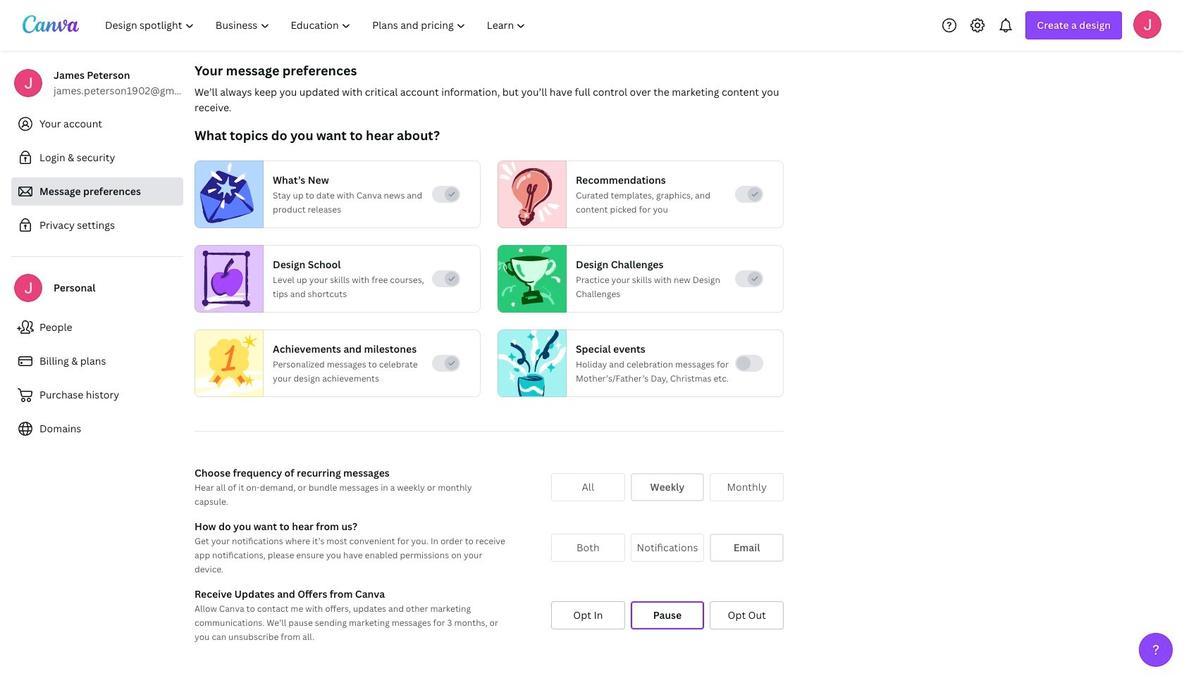 Task type: describe. For each thing, give the bounding box(es) containing it.
james peterson image
[[1134, 10, 1162, 38]]

top level navigation element
[[96, 11, 538, 39]]



Task type: locate. For each thing, give the bounding box(es) containing it.
None button
[[551, 474, 625, 502], [631, 474, 704, 502], [710, 474, 784, 502], [551, 534, 625, 563], [631, 534, 704, 563], [710, 534, 784, 563], [551, 602, 625, 630], [631, 602, 704, 630], [710, 602, 784, 630], [551, 474, 625, 502], [631, 474, 704, 502], [710, 474, 784, 502], [551, 534, 625, 563], [631, 534, 704, 563], [710, 534, 784, 563], [551, 602, 625, 630], [631, 602, 704, 630], [710, 602, 784, 630]]

topic image
[[195, 161, 257, 228], [498, 161, 560, 228], [195, 245, 257, 313], [498, 245, 560, 313], [195, 327, 263, 401], [498, 327, 566, 401]]



Task type: vqa. For each thing, say whether or not it's contained in the screenshot.
Topic image
yes



